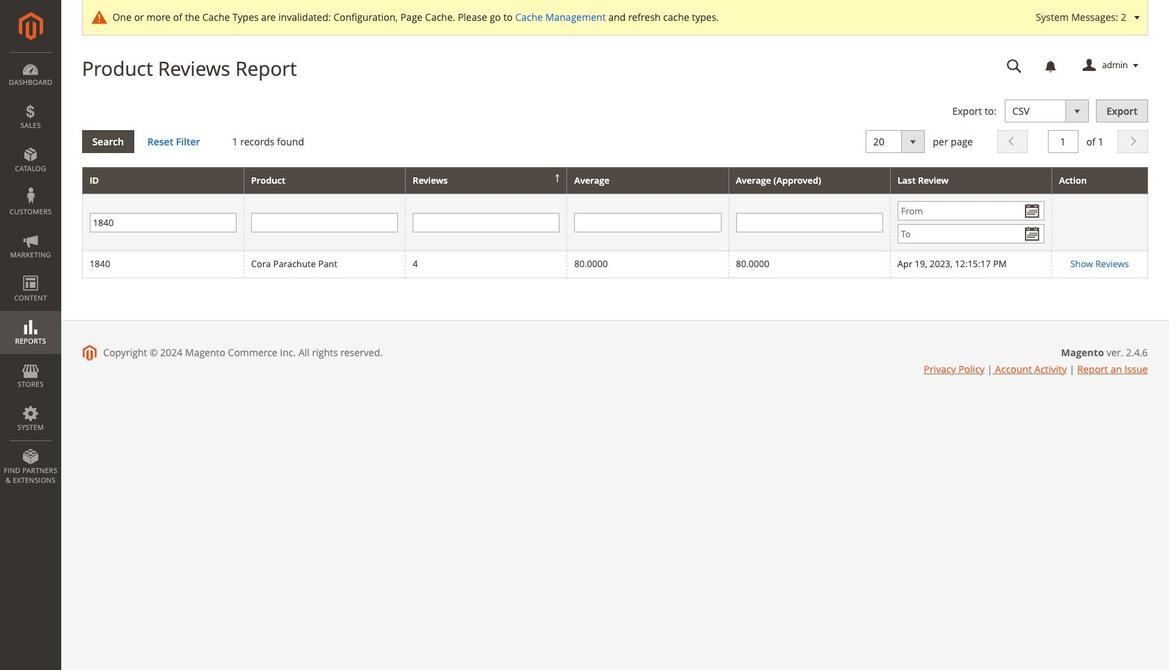 Task type: describe. For each thing, give the bounding box(es) containing it.
From text field
[[898, 201, 1045, 221]]

To text field
[[898, 224, 1045, 244]]



Task type: locate. For each thing, give the bounding box(es) containing it.
magento admin panel image
[[18, 12, 43, 40]]

None text field
[[997, 54, 1032, 78], [251, 213, 398, 232], [736, 213, 883, 232], [997, 54, 1032, 78], [251, 213, 398, 232], [736, 213, 883, 232]]

None text field
[[1048, 130, 1079, 153], [90, 213, 237, 232], [413, 213, 560, 232], [574, 213, 722, 232], [1048, 130, 1079, 153], [90, 213, 237, 232], [413, 213, 560, 232], [574, 213, 722, 232]]

menu bar
[[0, 52, 61, 492]]



Task type: vqa. For each thing, say whether or not it's contained in the screenshot.
'Menu'
no



